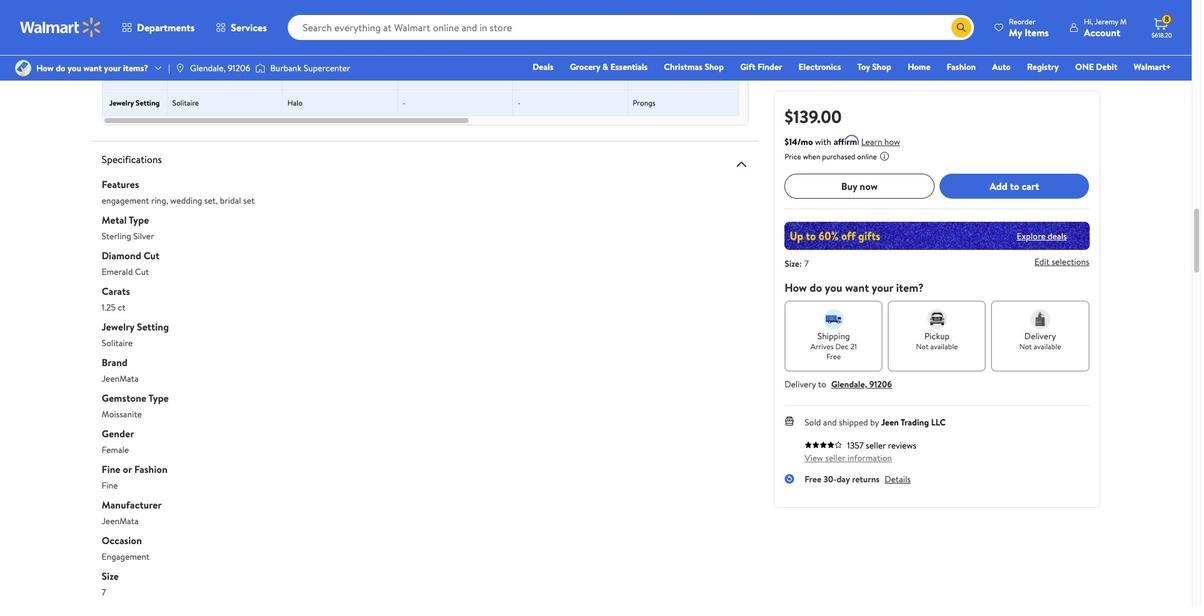 Task type: locate. For each thing, give the bounding box(es) containing it.
delivery inside delivery not available
[[1024, 330, 1056, 343]]

buy now button
[[785, 174, 934, 199]]

1.25 ct cell up halo "cell"
[[282, 64, 398, 89]]

1.25 ct cell
[[167, 64, 282, 89], [282, 64, 398, 89], [398, 64, 513, 89]]

1 horizontal spatial your
[[872, 280, 893, 296]]

1 horizontal spatial 91206
[[869, 378, 892, 391]]

edit
[[1034, 256, 1050, 269]]

2 not from the left
[[1019, 342, 1032, 352]]

delivery to glendale, 91206
[[785, 378, 892, 391]]

0 horizontal spatial  image
[[175, 63, 185, 73]]

you for how do you want your items?
[[68, 62, 81, 74]]

price
[[785, 151, 801, 162]]

1 horizontal spatial you
[[825, 280, 842, 296]]

do down walmart image
[[56, 62, 65, 74]]

1 vertical spatial setting
[[137, 320, 169, 334]]

cell
[[398, 0, 513, 11], [513, 0, 628, 11], [628, 0, 743, 11]]

not inside delivery not available
[[1019, 342, 1032, 352]]

0 horizontal spatial seller
[[825, 452, 845, 465]]

ct for 2 ct cell
[[639, 71, 645, 82]]

0 horizontal spatial your
[[104, 62, 121, 74]]

not for delivery
[[1019, 342, 1032, 352]]

cell up oval cut "cell"
[[398, 0, 513, 11]]

free
[[826, 352, 841, 362], [805, 474, 821, 486]]

1 horizontal spatial shop
[[872, 61, 891, 73]]

seller down 3.8172 stars out of 5, based on 1357 seller reviews element
[[825, 452, 845, 465]]

1.25 ct down oval
[[403, 71, 423, 82]]

oval cut cell
[[398, 38, 513, 63]]

1 horizontal spatial to
[[1010, 179, 1019, 193]]

free left the 30- at the bottom right
[[805, 474, 821, 486]]

when
[[803, 151, 820, 162]]

1.25
[[172, 71, 184, 82], [287, 71, 299, 82], [403, 71, 415, 82], [102, 302, 116, 314]]

to down arrives
[[818, 378, 826, 391]]

0 vertical spatial you
[[68, 62, 81, 74]]

by
[[870, 417, 879, 429]]

cell up round brilliant cut "cell"
[[513, 0, 628, 11]]

home link
[[902, 60, 936, 74]]

row containing carats
[[102, 63, 1201, 89]]

1 vertical spatial how
[[785, 280, 807, 296]]

want
[[83, 62, 102, 74], [845, 280, 869, 296]]

sterling silver up the 'round brilliant cut'
[[518, 19, 563, 29]]

1 horizontal spatial not
[[1019, 342, 1032, 352]]

halo cell
[[282, 90, 398, 116]]

glendale, right |
[[190, 62, 226, 74]]

silver up the "brilliant"
[[545, 19, 563, 29]]

items
[[1025, 25, 1049, 39]]

free down shipping
[[826, 352, 841, 362]]

bridal
[[220, 195, 241, 207]]

$14/mo
[[785, 136, 813, 148]]

0 vertical spatial jeenmata
[[102, 373, 139, 385]]

llc
[[931, 417, 946, 429]]

seller right 1357
[[866, 440, 886, 452]]

not down intent image for pickup
[[916, 342, 929, 352]]

- cell down oval cut "cell"
[[398, 90, 513, 116]]

1 vertical spatial free
[[805, 474, 821, 486]]

carats up jewelry setting
[[124, 71, 145, 82]]

available inside delivery not available
[[1034, 342, 1061, 352]]

0 horizontal spatial 7
[[102, 587, 106, 599]]

how down walmart image
[[36, 62, 54, 74]]

now
[[860, 179, 878, 193]]

view
[[805, 452, 823, 465]]

solitaire up 'brand'
[[102, 337, 133, 350]]

jewelry setting
[[109, 98, 160, 108]]

Walmart Site-Wide search field
[[288, 15, 974, 40]]

purchased
[[822, 151, 855, 162]]

intent image for delivery image
[[1030, 310, 1050, 330]]

1 horizontal spatial size
[[785, 258, 799, 270]]

0 vertical spatial do
[[56, 62, 65, 74]]

jeenmata down 'brand'
[[102, 373, 139, 385]]

fine
[[102, 463, 120, 477], [102, 480, 118, 492]]

carats down diamond
[[102, 285, 130, 298]]

hi,
[[1084, 16, 1093, 27]]

 image
[[15, 60, 31, 76]]

glendale, down 21
[[831, 378, 867, 391]]

1 vertical spatial do
[[810, 280, 822, 296]]

dec
[[835, 342, 849, 352]]

1 vertical spatial carats
[[102, 285, 130, 298]]

fine left or
[[102, 463, 120, 477]]

your left items?
[[104, 62, 121, 74]]

setting inside row header
[[136, 98, 160, 108]]

sterling silver up emerald cut
[[287, 19, 332, 29]]

arrives
[[810, 342, 834, 352]]

1 horizontal spatial fashion
[[947, 61, 976, 73]]

glendale, 91206
[[190, 62, 250, 74]]

8 $618.20
[[1152, 14, 1172, 39]]

0 vertical spatial jewelry
[[109, 98, 134, 108]]

sterling down metal
[[102, 230, 131, 243]]

m
[[1120, 16, 1127, 27]]

shop for christmas shop
[[705, 61, 724, 73]]

1357
[[847, 440, 864, 452]]

ct down emerald cut
[[301, 71, 308, 82]]

0 horizontal spatial emerald
[[102, 266, 133, 278]]

type down engagement
[[129, 213, 149, 227]]

1 vertical spatial jeenmata
[[102, 515, 139, 528]]

reorder
[[1009, 16, 1035, 27]]

1 vertical spatial to
[[818, 378, 826, 391]]

add to cart button
[[939, 174, 1089, 199]]

your for items?
[[104, 62, 121, 74]]

0 horizontal spatial want
[[83, 62, 102, 74]]

sterling up round
[[518, 19, 543, 29]]

2
[[633, 71, 637, 82]]

hi, jeremy m account
[[1084, 16, 1127, 39]]

finder
[[758, 61, 782, 73]]

shop right christmas
[[705, 61, 724, 73]]

intent image for pickup image
[[927, 310, 947, 330]]

0 vertical spatial size
[[785, 258, 799, 270]]

sterling silver cell up round brilliant cut "cell"
[[513, 11, 628, 37]]

0 horizontal spatial you
[[68, 62, 81, 74]]

1.25 right |
[[172, 71, 184, 82]]

- down oval
[[403, 98, 405, 108]]

2 ct
[[633, 71, 645, 82]]

carats
[[124, 71, 145, 82], [102, 285, 130, 298]]

sterling silver
[[287, 19, 332, 29], [403, 19, 448, 29], [518, 19, 563, 29], [633, 19, 678, 29]]

0 vertical spatial 7
[[804, 258, 809, 270]]

7 down engagement
[[102, 587, 106, 599]]

- cell for -
[[513, 90, 628, 116]]

your left item?
[[872, 280, 893, 296]]

0 vertical spatial your
[[104, 62, 121, 74]]

2 ct cell
[[628, 64, 743, 89]]

1.25 for third 1.25 ct cell from left
[[403, 71, 415, 82]]

0 vertical spatial solitaire
[[172, 98, 199, 108]]

0 horizontal spatial not
[[916, 342, 929, 352]]

available down intent image for pickup
[[930, 342, 958, 352]]

0 vertical spatial free
[[826, 352, 841, 362]]

1.25 ct right |
[[172, 71, 193, 82]]

occasion
[[102, 534, 142, 548]]

2 available from the left
[[1034, 342, 1061, 352]]

- cell down round brilliant cut "cell"
[[513, 64, 628, 89]]

1 available from the left
[[930, 342, 958, 352]]

- down round
[[518, 98, 521, 108]]

emerald up "burbank supercenter"
[[287, 45, 314, 56]]

0 vertical spatial emerald
[[287, 45, 314, 56]]

row up 2 ct
[[102, 37, 1201, 63]]

0 vertical spatial delivery
[[1024, 330, 1056, 343]]

91206
[[228, 62, 250, 74], [869, 378, 892, 391]]

shop inside 'link'
[[872, 61, 891, 73]]

sterling silver cell up emerald cut cell
[[282, 11, 398, 37]]

shop for toy shop
[[872, 61, 891, 73]]

emerald down diamond
[[102, 266, 133, 278]]

1 horizontal spatial solitaire
[[172, 98, 199, 108]]

sterling silver cell up oval cut "cell"
[[398, 11, 513, 37]]

ct
[[186, 71, 193, 82], [301, 71, 308, 82], [416, 71, 423, 82], [639, 71, 645, 82], [118, 302, 126, 314]]

ct right 2
[[639, 71, 645, 82]]

1 cell from the left
[[398, 0, 513, 11]]

0 horizontal spatial available
[[930, 342, 958, 352]]

0 horizontal spatial delivery
[[785, 378, 816, 391]]

items?
[[123, 62, 148, 74]]

$618.20
[[1152, 31, 1172, 39]]

shipping
[[817, 330, 850, 343]]

1 horizontal spatial available
[[1034, 342, 1061, 352]]

available for delivery
[[1034, 342, 1061, 352]]

intent image for shipping image
[[824, 310, 844, 330]]

explore
[[1017, 230, 1046, 242]]

carats inside row header
[[124, 71, 145, 82]]

2 fine from the top
[[102, 480, 118, 492]]

1 horizontal spatial free
[[826, 352, 841, 362]]

to for add
[[1010, 179, 1019, 193]]

7 right :
[[804, 258, 809, 270]]

3 1.25 ct from the left
[[403, 71, 423, 82]]

2 shop from the left
[[872, 61, 891, 73]]

type right gemstone
[[148, 392, 169, 405]]

91206 up sold and shipped by jeen trading llc at the bottom right of page
[[869, 378, 892, 391]]

- left the "deals"
[[518, 71, 521, 82]]

1 horizontal spatial seller
[[866, 440, 886, 452]]

available inside pickup not available
[[930, 342, 958, 352]]

0 horizontal spatial size
[[102, 570, 119, 584]]

 image left burbank
[[255, 62, 265, 74]]

2 sterling silver cell from the left
[[398, 11, 513, 37]]

0 horizontal spatial 1.25 ct
[[172, 71, 193, 82]]

sterling silver up marquise cut
[[633, 19, 678, 29]]

want left items?
[[83, 62, 102, 74]]

available
[[930, 342, 958, 352], [1034, 342, 1061, 352]]

row containing emerald cut
[[102, 37, 1201, 63]]

prongs
[[633, 98, 655, 108]]

reorder my items
[[1009, 16, 1049, 39]]

emerald inside features engagement ring, wedding set, bridal set metal type sterling silver diamond cut emerald cut carats 1.25 ct jewelry setting solitaire brand jeenmata gemstone type moissanite gender female fine or fashion fine manufacturer jeenmata occasion engagement size 7
[[102, 266, 133, 278]]

1.25 ct cell up solitaire cell
[[167, 64, 282, 89]]

sterling silver up the oval cut
[[403, 19, 448, 29]]

1 not from the left
[[916, 342, 929, 352]]

jewelry down carats row header
[[109, 98, 134, 108]]

2 1.25 ct from the left
[[287, 71, 308, 82]]

seller for 1357
[[866, 440, 886, 452]]

1.25 down oval
[[403, 71, 415, 82]]

returns
[[852, 474, 880, 486]]

want left item?
[[845, 280, 869, 296]]

cut down diamond
[[135, 266, 149, 278]]

electronics
[[799, 61, 841, 73]]

and
[[823, 417, 837, 429]]

1 horizontal spatial delivery
[[1024, 330, 1056, 343]]

jewelry inside 'jewelry setting' row header
[[109, 98, 134, 108]]

1 row from the top
[[102, 0, 1201, 11]]

1 vertical spatial jewelry
[[102, 320, 134, 334]]

- cell
[[513, 64, 628, 89], [398, 90, 513, 116], [513, 90, 628, 116]]

1 horizontal spatial  image
[[255, 62, 265, 74]]

row up walmart site-wide search box at the top of the page
[[102, 0, 1201, 11]]

1 vertical spatial fine
[[102, 480, 118, 492]]

- cell down grocery
[[513, 90, 628, 116]]

1 vertical spatial glendale,
[[831, 378, 867, 391]]

0 horizontal spatial shop
[[705, 61, 724, 73]]

1 1.25 ct from the left
[[172, 71, 193, 82]]

how do you want your items?
[[36, 62, 148, 74]]

learn how button
[[861, 136, 900, 149]]

round brilliant cut
[[518, 45, 579, 56]]

cut up christmas
[[664, 45, 676, 56]]

auto link
[[986, 60, 1016, 74]]

0 vertical spatial glendale,
[[190, 62, 226, 74]]

0 horizontal spatial how
[[36, 62, 54, 74]]

how down size : 7
[[785, 280, 807, 296]]

0 vertical spatial carats
[[124, 71, 145, 82]]

gift
[[740, 61, 755, 73]]

essentials
[[610, 61, 648, 73]]

1 vertical spatial 7
[[102, 587, 106, 599]]

trading
[[901, 417, 929, 429]]

shipping arrives dec 21 free
[[810, 330, 857, 362]]

1 vertical spatial you
[[825, 280, 842, 296]]

delivery up sold
[[785, 378, 816, 391]]

jewelry up 'brand'
[[102, 320, 134, 334]]

1.25 ct
[[172, 71, 193, 82], [287, 71, 308, 82], [403, 71, 423, 82]]

2 cell from the left
[[513, 0, 628, 11]]

shop right toy
[[872, 61, 891, 73]]

2 horizontal spatial 1.25 ct
[[403, 71, 423, 82]]

do for how do you want your item?
[[810, 280, 822, 296]]

0 vertical spatial fashion
[[947, 61, 976, 73]]

1 vertical spatial emerald
[[102, 266, 133, 278]]

sterling up the oval cut
[[403, 19, 428, 29]]

1 vertical spatial your
[[872, 280, 893, 296]]

fashion right or
[[134, 463, 167, 477]]

1 vertical spatial want
[[845, 280, 869, 296]]

silver
[[314, 19, 332, 29], [430, 19, 448, 29], [545, 19, 563, 29], [660, 19, 678, 29], [133, 230, 154, 243]]

1.25 ct up halo
[[287, 71, 308, 82]]

1 shop from the left
[[705, 61, 724, 73]]

add
[[990, 179, 1008, 193]]

row
[[102, 0, 1201, 11], [102, 11, 1201, 37], [102, 37, 1201, 63], [102, 63, 1201, 89], [102, 89, 1201, 116]]

1 horizontal spatial do
[[810, 280, 822, 296]]

0 horizontal spatial fashion
[[134, 463, 167, 477]]

sold and shipped by jeen trading llc
[[805, 417, 946, 429]]

do up shipping
[[810, 280, 822, 296]]

fashion down search icon
[[947, 61, 976, 73]]

solitaire inside cell
[[172, 98, 199, 108]]

1 horizontal spatial want
[[845, 280, 869, 296]]

0 horizontal spatial to
[[818, 378, 826, 391]]

shipped
[[839, 417, 868, 429]]

91206 up solitaire cell
[[228, 62, 250, 74]]

row up marquise cut
[[102, 11, 1201, 37]]

1.25 down diamond
[[102, 302, 116, 314]]

seller
[[866, 440, 886, 452], [825, 452, 845, 465]]

you up intent image for shipping
[[825, 280, 842, 296]]

row down marquise cut
[[102, 63, 1201, 89]]

ct down the oval cut
[[416, 71, 423, 82]]

carats row header
[[102, 64, 167, 89]]

 image
[[255, 62, 265, 74], [175, 63, 185, 73]]

type
[[129, 213, 149, 227], [148, 392, 169, 405]]

 image for glendale, 91206
[[175, 63, 185, 73]]

diamond
[[102, 249, 141, 263]]

jeenmata up occasion
[[102, 515, 139, 528]]

1 horizontal spatial how
[[785, 280, 807, 296]]

1 vertical spatial solitaire
[[102, 337, 133, 350]]

cut
[[316, 45, 328, 56], [419, 45, 431, 56], [567, 45, 579, 56], [664, 45, 676, 56], [144, 249, 160, 263], [135, 266, 149, 278]]

1 vertical spatial fashion
[[134, 463, 167, 477]]

1.25 up halo
[[287, 71, 299, 82]]

0 horizontal spatial free
[[805, 474, 821, 486]]

jewelry
[[109, 98, 134, 108], [102, 320, 134, 334]]

you down walmart image
[[68, 62, 81, 74]]

cut right oval
[[419, 45, 431, 56]]

to inside button
[[1010, 179, 1019, 193]]

1 vertical spatial size
[[102, 570, 119, 584]]

0 horizontal spatial solitaire
[[102, 337, 133, 350]]

fine up manufacturer
[[102, 480, 118, 492]]

0 horizontal spatial 91206
[[228, 62, 250, 74]]

3.8172 stars out of 5, based on 1357 seller reviews element
[[805, 442, 842, 449]]

0 vertical spatial to
[[1010, 179, 1019, 193]]

jewelry setting row header
[[102, 90, 167, 116]]

sterling silver cell up the marquise cut cell
[[628, 11, 743, 37]]

row down 2 ct
[[102, 89, 1201, 116]]

solitaire down glendale, 91206
[[172, 98, 199, 108]]

debit
[[1096, 61, 1117, 73]]

delivery down 'intent image for delivery'
[[1024, 330, 1056, 343]]

1 vertical spatial delivery
[[785, 378, 816, 391]]

3 row from the top
[[102, 37, 1201, 63]]

30-
[[823, 474, 837, 486]]

solitaire
[[172, 98, 199, 108], [102, 337, 133, 350]]

toy shop link
[[852, 60, 897, 74]]

0 vertical spatial how
[[36, 62, 54, 74]]

oval cut
[[403, 45, 431, 56]]

cell up the marquise cut cell
[[628, 0, 743, 11]]

to left cart
[[1010, 179, 1019, 193]]

marquise cut cell
[[628, 38, 743, 63]]

setting inside features engagement ring, wedding set, bridal set metal type sterling silver diamond cut emerald cut carats 1.25 ct jewelry setting solitaire brand jeenmata gemstone type moissanite gender female fine or fashion fine manufacturer jeenmata occasion engagement size 7
[[137, 320, 169, 334]]

1 horizontal spatial emerald
[[287, 45, 314, 56]]

brilliant
[[540, 45, 565, 56]]

1.25 ct for 2nd 1.25 ct cell from the right
[[287, 71, 308, 82]]

ct down diamond
[[118, 302, 126, 314]]

sterling silver cell
[[282, 11, 398, 37], [398, 11, 513, 37], [513, 11, 628, 37], [628, 11, 743, 37]]

silver up diamond
[[133, 230, 154, 243]]

to
[[1010, 179, 1019, 193], [818, 378, 826, 391]]

0 vertical spatial fine
[[102, 463, 120, 477]]

1 horizontal spatial glendale,
[[831, 378, 867, 391]]

not inside pickup not available
[[916, 342, 929, 352]]

up to sixty percent off deals. shop now. image
[[785, 222, 1089, 250]]

1 vertical spatial type
[[148, 392, 169, 405]]

4 row from the top
[[102, 63, 1201, 89]]

available down 'intent image for delivery'
[[1034, 342, 1061, 352]]

0 vertical spatial setting
[[136, 98, 160, 108]]

or
[[123, 463, 132, 477]]

2 row from the top
[[102, 11, 1201, 37]]

5 row from the top
[[102, 89, 1201, 116]]

1.25 ct cell down oval cut "cell"
[[398, 64, 513, 89]]

size
[[785, 258, 799, 270], [102, 570, 119, 584]]

0 vertical spatial want
[[83, 62, 102, 74]]

sterling
[[287, 19, 313, 29], [403, 19, 428, 29], [518, 19, 543, 29], [633, 19, 658, 29], [102, 230, 131, 243]]

features engagement ring, wedding set, bridal set metal type sterling silver diamond cut emerald cut carats 1.25 ct jewelry setting solitaire brand jeenmata gemstone type moissanite gender female fine or fashion fine manufacturer jeenmata occasion engagement size 7
[[102, 178, 255, 599]]

0 horizontal spatial do
[[56, 62, 65, 74]]

1 horizontal spatial 1.25 ct
[[287, 71, 308, 82]]

ct right |
[[186, 71, 193, 82]]

emerald cut cell
[[282, 38, 398, 63]]

not down 'intent image for delivery'
[[1019, 342, 1032, 352]]



Task type: vqa. For each thing, say whether or not it's contained in the screenshot.


Task type: describe. For each thing, give the bounding box(es) containing it.
carats inside features engagement ring, wedding set, bridal set metal type sterling silver diamond cut emerald cut carats 1.25 ct jewelry setting solitaire brand jeenmata gemstone type moissanite gender female fine or fashion fine manufacturer jeenmata occasion engagement size 7
[[102, 285, 130, 298]]

21
[[850, 342, 857, 352]]

you for how do you want your item?
[[825, 280, 842, 296]]

round brilliant cut cell
[[513, 38, 628, 63]]

grocery
[[570, 61, 600, 73]]

0 horizontal spatial glendale,
[[190, 62, 226, 74]]

jeen
[[881, 417, 899, 429]]

ct for third 1.25 ct cell from left
[[416, 71, 423, 82]]

silver up emerald cut
[[314, 19, 332, 29]]

day
[[837, 474, 850, 486]]

metal
[[102, 213, 127, 227]]

how for how do you want your items?
[[36, 62, 54, 74]]

sterling inside features engagement ring, wedding set, bridal set metal type sterling silver diamond cut emerald cut carats 1.25 ct jewelry setting solitaire brand jeenmata gemstone type moissanite gender female fine or fashion fine manufacturer jeenmata occasion engagement size 7
[[102, 230, 131, 243]]

view seller information link
[[805, 452, 892, 465]]

0 vertical spatial type
[[129, 213, 149, 227]]

details
[[885, 474, 911, 486]]

fashion link
[[941, 60, 981, 74]]

free inside shipping arrives dec 21 free
[[826, 352, 841, 362]]

deals link
[[527, 60, 559, 74]]

1 1.25 ct cell from the left
[[167, 64, 282, 89]]

$139.00
[[785, 104, 842, 129]]

3 cell from the left
[[628, 0, 743, 11]]

view seller information
[[805, 452, 892, 465]]

to for delivery
[[818, 378, 826, 391]]

do for how do you want your items?
[[56, 62, 65, 74]]

learn how
[[861, 136, 900, 148]]

features
[[102, 178, 139, 191]]

price when purchased online
[[785, 151, 877, 162]]

row containing jewelry setting
[[102, 89, 1201, 116]]

toy shop
[[857, 61, 891, 73]]

- for -
[[518, 98, 521, 108]]

buy
[[841, 179, 857, 193]]

ct for 2nd 1.25 ct cell from the right
[[301, 71, 308, 82]]

available for pickup
[[930, 342, 958, 352]]

explore deals link
[[1012, 225, 1072, 247]]

3 1.25 ct cell from the left
[[398, 64, 513, 89]]

one debit link
[[1070, 60, 1123, 74]]

delivery for not
[[1024, 330, 1056, 343]]

manufacturer
[[102, 499, 162, 512]]

one
[[1075, 61, 1094, 73]]

solitaire cell
[[167, 90, 282, 116]]

with
[[815, 136, 831, 148]]

1 horizontal spatial 7
[[804, 258, 809, 270]]

services button
[[205, 13, 278, 43]]

how do you want your item?
[[785, 280, 924, 296]]

female
[[102, 444, 129, 457]]

silver inside features engagement ring, wedding set, bridal set metal type sterling silver diamond cut emerald cut carats 1.25 ct jewelry setting solitaire brand jeenmata gemstone type moissanite gender female fine or fashion fine manufacturer jeenmata occasion engagement size 7
[[133, 230, 154, 243]]

want for item?
[[845, 280, 869, 296]]

brand
[[102, 356, 127, 370]]

- cell for 1.25 ct
[[513, 64, 628, 89]]

free 30-day returns details
[[805, 474, 911, 486]]

 image for burbank supercenter
[[255, 62, 265, 74]]

services
[[231, 21, 267, 34]]

cut right diamond
[[144, 249, 160, 263]]

christmas shop link
[[658, 60, 729, 74]]

pickup not available
[[916, 330, 958, 352]]

seller for view
[[825, 452, 845, 465]]

moissanite
[[102, 408, 142, 421]]

4 sterling silver from the left
[[633, 19, 678, 29]]

set
[[243, 195, 255, 207]]

round
[[518, 45, 539, 56]]

your for item?
[[872, 280, 893, 296]]

not for pickup
[[916, 342, 929, 352]]

row containing sterling silver
[[102, 11, 1201, 37]]

1 vertical spatial 91206
[[869, 378, 892, 391]]

1.25 ct for 3rd 1.25 ct cell from the right
[[172, 71, 193, 82]]

selections
[[1052, 256, 1089, 269]]

engagement
[[102, 551, 149, 564]]

edit selections button
[[1034, 256, 1089, 269]]

Search search field
[[288, 15, 974, 40]]

ring,
[[151, 195, 168, 207]]

delivery for to
[[785, 378, 816, 391]]

1 fine from the top
[[102, 463, 120, 477]]

online
[[857, 151, 877, 162]]

8
[[1165, 14, 1169, 25]]

prongs cell
[[628, 90, 743, 116]]

- for 1.25 ct
[[518, 71, 521, 82]]

4 sterling silver cell from the left
[[628, 11, 743, 37]]

sterling up marquise
[[633, 19, 658, 29]]

deals
[[1048, 230, 1067, 242]]

supercenter
[[304, 62, 350, 74]]

cart
[[1022, 179, 1039, 193]]

0 vertical spatial 91206
[[228, 62, 250, 74]]

marquise
[[633, 45, 662, 56]]

cut right the "brilliant"
[[567, 45, 579, 56]]

delivery not available
[[1019, 330, 1061, 352]]

3 sterling silver cell from the left
[[513, 11, 628, 37]]

1 sterling silver from the left
[[287, 19, 332, 29]]

solitaire inside features engagement ring, wedding set, bridal set metal type sterling silver diamond cut emerald cut carats 1.25 ct jewelry setting solitaire brand jeenmata gemstone type moissanite gender female fine or fashion fine manufacturer jeenmata occasion engagement size 7
[[102, 337, 133, 350]]

departments button
[[111, 13, 205, 43]]

legal information image
[[879, 151, 889, 161]]

2 jeenmata from the top
[[102, 515, 139, 528]]

information
[[847, 452, 892, 465]]

how for how do you want your item?
[[785, 280, 807, 296]]

emerald inside emerald cut cell
[[287, 45, 314, 56]]

electronics link
[[793, 60, 847, 74]]

sterling up emerald cut
[[287, 19, 313, 29]]

ct for 3rd 1.25 ct cell from the right
[[186, 71, 193, 82]]

marquise cut
[[633, 45, 676, 56]]

buy now
[[841, 179, 878, 193]]

auto
[[992, 61, 1011, 73]]

2 sterling silver from the left
[[403, 19, 448, 29]]

1 sterling silver cell from the left
[[282, 11, 398, 37]]

1.25 inside features engagement ring, wedding set, bridal set metal type sterling silver diamond cut emerald cut carats 1.25 ct jewelry setting solitaire brand jeenmata gemstone type moissanite gender female fine or fashion fine manufacturer jeenmata occasion engagement size 7
[[102, 302, 116, 314]]

size inside features engagement ring, wedding set, bridal set metal type sterling silver diamond cut emerald cut carats 1.25 ct jewelry setting solitaire brand jeenmata gemstone type moissanite gender female fine or fashion fine manufacturer jeenmata occasion engagement size 7
[[102, 570, 119, 584]]

deals
[[533, 61, 554, 73]]

1357 seller reviews
[[847, 440, 916, 452]]

registry link
[[1021, 60, 1065, 74]]

specifications
[[102, 153, 162, 166]]

sold
[[805, 417, 821, 429]]

item?
[[896, 280, 924, 296]]

jewelry inside features engagement ring, wedding set, bridal set metal type sterling silver diamond cut emerald cut carats 1.25 ct jewelry setting solitaire brand jeenmata gemstone type moissanite gender female fine or fashion fine manufacturer jeenmata occasion engagement size 7
[[102, 320, 134, 334]]

christmas
[[664, 61, 703, 73]]

set,
[[204, 195, 218, 207]]

1.25 for 3rd 1.25 ct cell from the right
[[172, 71, 184, 82]]

want for items?
[[83, 62, 102, 74]]

3 sterling silver from the left
[[518, 19, 563, 29]]

how
[[884, 136, 900, 148]]

fashion inside features engagement ring, wedding set, bridal set metal type sterling silver diamond cut emerald cut carats 1.25 ct jewelry setting solitaire brand jeenmata gemstone type moissanite gender female fine or fashion fine manufacturer jeenmata occasion engagement size 7
[[134, 463, 167, 477]]

registry
[[1027, 61, 1059, 73]]

1 jeenmata from the top
[[102, 373, 139, 385]]

2 1.25 ct cell from the left
[[282, 64, 398, 89]]

reviews
[[888, 440, 916, 452]]

affirm image
[[834, 135, 859, 145]]

silver up oval cut "cell"
[[430, 19, 448, 29]]

halo
[[287, 98, 303, 108]]

walmart+ link
[[1128, 60, 1177, 74]]

departments
[[137, 21, 195, 34]]

ct inside features engagement ring, wedding set, bridal set metal type sterling silver diamond cut emerald cut carats 1.25 ct jewelry setting solitaire brand jeenmata gemstone type moissanite gender female fine or fashion fine manufacturer jeenmata occasion engagement size 7
[[118, 302, 126, 314]]

1.25 ct for third 1.25 ct cell from left
[[403, 71, 423, 82]]

1.25 for 2nd 1.25 ct cell from the right
[[287, 71, 299, 82]]

one debit
[[1075, 61, 1117, 73]]

cut up supercenter
[[316, 45, 328, 56]]

7 inside features engagement ring, wedding set, bridal set metal type sterling silver diamond cut emerald cut carats 1.25 ct jewelry setting solitaire brand jeenmata gemstone type moissanite gender female fine or fashion fine manufacturer jeenmata occasion engagement size 7
[[102, 587, 106, 599]]

silver up marquise cut
[[660, 19, 678, 29]]

home
[[908, 61, 931, 73]]

gift finder link
[[734, 60, 788, 74]]

specifications image
[[734, 157, 749, 172]]

search icon image
[[956, 23, 966, 33]]

walmart image
[[20, 18, 101, 38]]

jeremy
[[1095, 16, 1118, 27]]

christmas shop
[[664, 61, 724, 73]]

size : 7
[[785, 258, 809, 270]]



